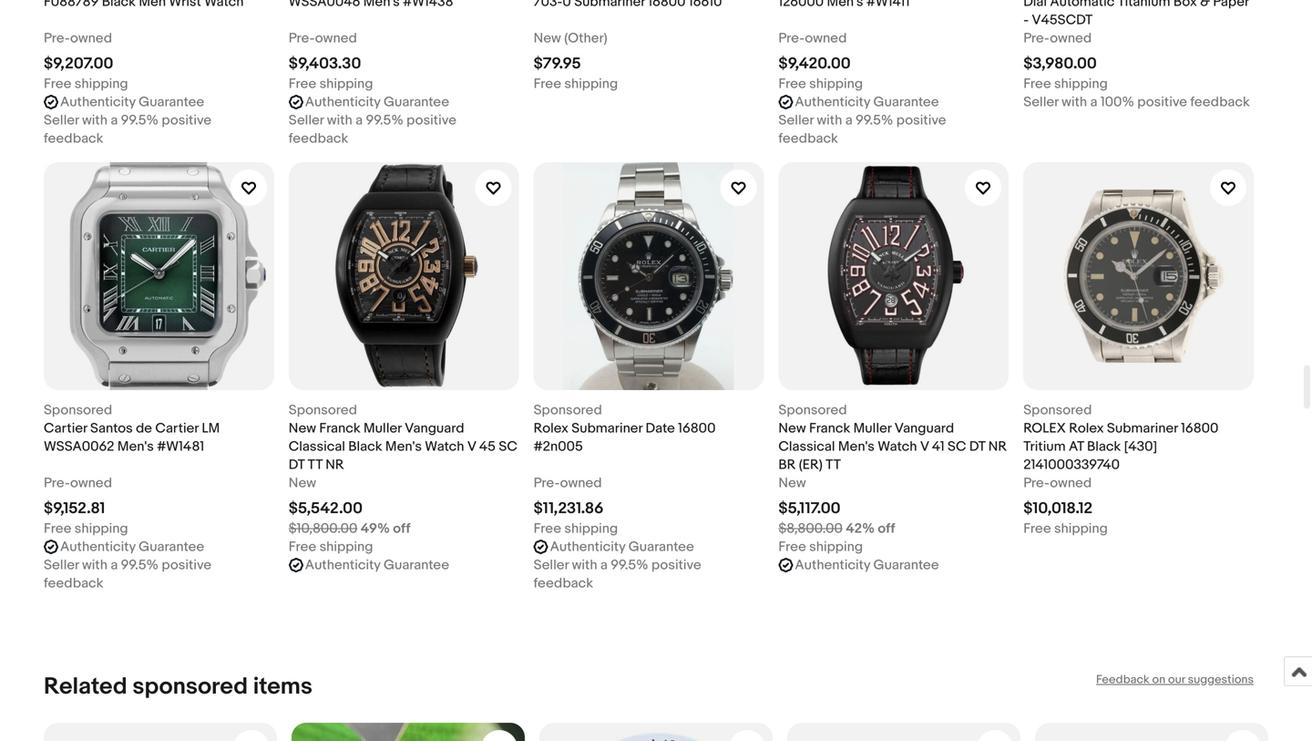 Task type: vqa. For each thing, say whether or not it's contained in the screenshot.
The Seller inside Pre-owned $3,980.00 Free shipping Seller with a 100% positive feedback
yes



Task type: locate. For each thing, give the bounding box(es) containing it.
owned up $3,980.00
[[1050, 30, 1092, 47]]

seller
[[1024, 94, 1059, 110], [44, 112, 79, 129], [289, 112, 324, 129], [779, 112, 814, 129], [44, 557, 79, 573], [534, 557, 569, 573]]

3 men's from the left
[[839, 439, 875, 455]]

pre- up $9,207.00
[[44, 30, 70, 47]]

1 new text field from the left
[[289, 474, 316, 492]]

0 horizontal spatial men's
[[117, 439, 154, 455]]

pre-owned $9,207.00 free shipping
[[44, 30, 128, 92]]

$79.95
[[534, 54, 581, 73]]

free down $9,403.30
[[289, 76, 317, 92]]

0 horizontal spatial classical
[[289, 439, 345, 455]]

owned up $9,420.00
[[805, 30, 847, 47]]

sponsored cartier santos de cartier lm wssa0062 men's #w1481
[[44, 402, 220, 455]]

with down $9,420.00 text field
[[817, 112, 843, 129]]

0 horizontal spatial watch
[[425, 439, 465, 455]]

owned inside pre-owned $9,152.81 free shipping
[[70, 475, 112, 491]]

pre-owned text field up $3,980.00
[[1024, 29, 1092, 47]]

free shipping text field down $9,420.00 text field
[[779, 75, 863, 93]]

seller inside pre-owned $3,980.00 free shipping seller with a 100% positive feedback
[[1024, 94, 1059, 110]]

$5,542.00
[[289, 499, 363, 518]]

franck
[[319, 420, 361, 437], [810, 420, 851, 437]]

3 pre-owned text field from the left
[[779, 29, 847, 47]]

0 horizontal spatial new text field
[[289, 474, 316, 492]]

$9,420.00 text field
[[779, 54, 851, 73]]

shipping inside pre-owned $3,980.00 free shipping seller with a 100% positive feedback
[[1055, 76, 1109, 92]]

shipping down $9,420.00
[[810, 76, 863, 92]]

1 franck from the left
[[319, 420, 361, 437]]

sponsored for $9,152.81
[[44, 402, 112, 418]]

shipping down $10,018.12 'text field'
[[1055, 521, 1109, 537]]

shipping inside new (other) $79.95 free shipping
[[565, 76, 618, 92]]

0 horizontal spatial free shipping text field
[[534, 75, 618, 93]]

sponsored inside sponsored cartier santos de cartier lm wssa0062 men's #w1481
[[44, 402, 112, 418]]

v inside sponsored new franck muller vanguard classical men's watch v 41 sc dt nr br (er) tt new $5,117.00 $8,800.00 42% off free shipping
[[921, 439, 929, 455]]

0 horizontal spatial cartier
[[44, 420, 87, 437]]

nr inside sponsored new franck muller vanguard classical men's watch v 41 sc dt nr br (er) tt new $5,117.00 $8,800.00 42% off free shipping
[[989, 439, 1008, 455]]

1 free shipping text field from the left
[[534, 75, 618, 93]]

2 pre-owned text field from the left
[[289, 29, 357, 47]]

free shipping text field down $10,018.12 'text field'
[[1024, 520, 1109, 538]]

wssa0062
[[44, 439, 114, 455]]

0 horizontal spatial seller with a 99.5% positive feedback text field
[[534, 556, 764, 593]]

4 pre-owned text field from the left
[[1024, 29, 1092, 47]]

feedback for topmost seller with a 99.5% positive feedback text box
[[779, 130, 839, 147]]

muller inside "sponsored new franck muller vanguard classical black men's watch v 45 sc dt tt nr new $5,542.00 $10,800.00 49% off free shipping"
[[364, 420, 402, 437]]

previous price $10,800.00 49% off text field
[[289, 520, 411, 538]]

1 watch from the left
[[425, 439, 465, 455]]

2141000339740
[[1024, 457, 1121, 473]]

owned inside the pre-owned $9,207.00 free shipping
[[70, 30, 112, 47]]

black up $5,542.00 text field
[[349, 439, 383, 455]]

16800 for sponsored rolex submariner date 16800 #2n005
[[678, 420, 716, 437]]

muller
[[364, 420, 402, 437], [854, 420, 892, 437]]

seller with a 99.5% positive feedback down pre-owned $9,420.00 free shipping
[[779, 112, 950, 147]]

dt up "$5,542.00"
[[289, 457, 305, 473]]

seller with a 99.5% positive feedback for $9,420.00
[[779, 112, 950, 147]]

with inside pre-owned $3,980.00 free shipping seller with a 100% positive feedback
[[1062, 94, 1088, 110]]

authenticity down previous price $8,800.00 42% off text field
[[795, 557, 871, 573]]

shipping for $79.95
[[565, 76, 618, 92]]

1 vertical spatial authenticity guarantee text field
[[60, 538, 204, 556]]

1 horizontal spatial black
[[1088, 439, 1122, 455]]

2 classical from the left
[[779, 439, 836, 455]]

owned for $11,231.86
[[560, 475, 602, 491]]

0 vertical spatial nr
[[989, 439, 1008, 455]]

pre- up $3,980.00
[[1024, 30, 1050, 47]]

with down $9,207.00
[[82, 112, 108, 129]]

seller with a 99.5% positive feedback for $9,403.30
[[289, 112, 460, 147]]

1 black from the left
[[349, 439, 383, 455]]

shipping for $9,420.00
[[810, 76, 863, 92]]

0 horizontal spatial sc
[[499, 439, 518, 455]]

rolex
[[534, 420, 569, 437], [1070, 420, 1105, 437]]

pre- inside pre-owned $9,152.81 free shipping
[[44, 475, 70, 491]]

free shipping text field down the $11,231.86 text field
[[534, 520, 618, 538]]

sponsored for $5,542.00
[[289, 402, 357, 418]]

2 horizontal spatial men's
[[839, 439, 875, 455]]

de
[[136, 420, 152, 437]]

shipping for $9,403.30
[[320, 76, 373, 92]]

sponsored for $5,117.00
[[779, 402, 848, 418]]

authenticity guarantee text field down pre-owned $9,420.00 free shipping
[[795, 93, 940, 111]]

free down $3,980.00 text field
[[1024, 76, 1052, 92]]

pre- inside pre-owned $9,403.30 free shipping
[[289, 30, 315, 47]]

1 sponsored from the left
[[44, 402, 112, 418]]

submariner up [430]
[[1108, 420, 1179, 437]]

pre-
[[44, 30, 70, 47], [289, 30, 315, 47], [779, 30, 805, 47], [1024, 30, 1050, 47], [44, 475, 70, 491], [534, 475, 560, 491], [1024, 475, 1050, 491]]

99.5% down the pre-owned $9,207.00 free shipping
[[121, 112, 159, 129]]

New text field
[[289, 474, 316, 492], [779, 474, 807, 492]]

1 submariner from the left
[[572, 420, 643, 437]]

sponsored text field for $5,117.00
[[779, 401, 848, 419]]

2 black from the left
[[1088, 439, 1122, 455]]

sponsored for $11,231.86
[[534, 402, 602, 418]]

0 horizontal spatial pre-owned text field
[[44, 474, 112, 492]]

1 sc from the left
[[499, 439, 518, 455]]

99.5%
[[121, 112, 159, 129], [366, 112, 404, 129], [856, 112, 894, 129], [121, 557, 159, 573], [611, 557, 649, 573]]

franck for $5,542.00
[[319, 420, 361, 437]]

99.5% down pre-owned $9,420.00 free shipping
[[856, 112, 894, 129]]

v
[[468, 439, 476, 455], [921, 439, 929, 455]]

$11,231.86 text field
[[534, 499, 604, 518]]

0 horizontal spatial dt
[[289, 457, 305, 473]]

classical up (er)
[[779, 439, 836, 455]]

New (Other) text field
[[534, 29, 608, 47]]

new text field for new
[[779, 474, 807, 492]]

new
[[534, 30, 561, 47], [289, 420, 316, 437], [779, 420, 807, 437], [289, 475, 316, 491], [779, 475, 807, 491]]

seller with a 99.5% positive feedback down pre-owned $9,152.81 free shipping
[[44, 557, 215, 592]]

1 horizontal spatial submariner
[[1108, 420, 1179, 437]]

sponsored
[[44, 402, 112, 418], [289, 402, 357, 418], [534, 402, 602, 418], [779, 402, 848, 418], [1024, 402, 1093, 418]]

2 men's from the left
[[386, 439, 422, 455]]

br
[[779, 457, 796, 473]]

free shipping text field down $10,800.00
[[289, 538, 373, 556]]

black right at
[[1088, 439, 1122, 455]]

seller with a 99.5% positive feedback
[[44, 112, 215, 147], [289, 112, 460, 147], [779, 112, 950, 147], [44, 557, 215, 592], [534, 557, 705, 592]]

(er)
[[799, 457, 823, 473]]

pre-owned $9,152.81 free shipping
[[44, 475, 128, 537]]

free inside pre-owned $9,403.30 free shipping
[[289, 76, 317, 92]]

authenticity for authenticity guarantee text field underneath pre-owned $9,403.30 free shipping
[[305, 94, 381, 110]]

shipping down $9,403.30 'text box'
[[320, 76, 373, 92]]

dt
[[970, 439, 986, 455], [289, 457, 305, 473]]

2 muller from the left
[[854, 420, 892, 437]]

vanguard
[[405, 420, 465, 437], [895, 420, 955, 437]]

sc
[[499, 439, 518, 455], [948, 439, 967, 455]]

rolex up at
[[1070, 420, 1105, 437]]

shipping inside sponsored rolex rolex submariner 16800 tritium at black [430] 2141000339740 pre-owned $10,018.12 free shipping
[[1055, 521, 1109, 537]]

lm
[[202, 420, 220, 437]]

0 vertical spatial dt
[[970, 439, 986, 455]]

Free shipping text field
[[44, 75, 128, 93], [289, 75, 373, 93], [1024, 75, 1109, 93], [44, 520, 128, 538], [534, 520, 618, 538], [1024, 520, 1109, 538], [289, 538, 373, 556], [779, 538, 863, 556]]

tt right (er)
[[826, 457, 842, 473]]

cartier down sponsored text field
[[44, 420, 87, 437]]

1 horizontal spatial cartier
[[155, 420, 199, 437]]

1 horizontal spatial men's
[[386, 439, 422, 455]]

free down $79.95 text box
[[534, 76, 562, 92]]

49%
[[361, 521, 390, 537]]

16800 for sponsored rolex rolex submariner 16800 tritium at black [430] 2141000339740 pre-owned $10,018.12 free shipping
[[1182, 420, 1219, 437]]

tritium
[[1024, 439, 1066, 455]]

positive inside pre-owned $3,980.00 free shipping seller with a 100% positive feedback
[[1138, 94, 1188, 110]]

pre-owned text field up the $11,231.86 text field
[[534, 474, 602, 492]]

franck up "$5,542.00"
[[319, 420, 361, 437]]

black
[[349, 439, 383, 455], [1088, 439, 1122, 455]]

shipping down $79.95
[[565, 76, 618, 92]]

1 sponsored text field from the left
[[289, 401, 357, 419]]

free down $9,207.00
[[44, 76, 71, 92]]

shipping down "$9,152.81"
[[75, 521, 128, 537]]

shipping inside sponsored new franck muller vanguard classical men's watch v 41 sc dt nr br (er) tt new $5,117.00 $8,800.00 42% off free shipping
[[810, 539, 863, 555]]

free inside the pre-owned $9,207.00 free shipping
[[44, 76, 71, 92]]

Pre-owned text field
[[44, 29, 112, 47], [289, 29, 357, 47], [779, 29, 847, 47], [1024, 29, 1092, 47]]

pre-owned text field for $9,420.00
[[779, 29, 847, 47]]

2 sponsored text field from the left
[[534, 401, 602, 419]]

free down $10,018.12 'text field'
[[1024, 521, 1052, 537]]

shipping down previous price $10,800.00 49% off text field
[[320, 539, 373, 555]]

0 horizontal spatial v
[[468, 439, 476, 455]]

free down $10,800.00
[[289, 539, 317, 555]]

1 horizontal spatial rolex
[[1070, 420, 1105, 437]]

2 rolex from the left
[[1070, 420, 1105, 437]]

off
[[393, 521, 411, 537], [878, 521, 896, 537]]

on
[[1153, 673, 1166, 687]]

1 horizontal spatial nr
[[989, 439, 1008, 455]]

pre-owned text field up $9,403.30 'text box'
[[289, 29, 357, 47]]

0 horizontal spatial franck
[[319, 420, 361, 437]]

$9,403.30
[[289, 54, 361, 73]]

black inside "sponsored new franck muller vanguard classical black men's watch v 45 sc dt tt nr new $5,542.00 $10,800.00 49% off free shipping"
[[349, 439, 383, 455]]

Seller with a 99.5% positive feedback text field
[[44, 111, 274, 148], [289, 111, 519, 148], [44, 556, 274, 593]]

99.5% for $9,403.30
[[366, 112, 404, 129]]

free inside pre-owned $9,152.81 free shipping
[[44, 521, 71, 537]]

$5,117.00 text field
[[779, 499, 841, 518]]

authenticity guarantee text field down pre-owned $9,152.81 free shipping
[[60, 538, 204, 556]]

watch inside "sponsored new franck muller vanguard classical black men's watch v 45 sc dt tt nr new $5,542.00 $10,800.00 49% off free shipping"
[[425, 439, 465, 455]]

shipping down the $11,231.86 text field
[[565, 521, 618, 537]]

authenticity guarantee down pre-owned $9,152.81 free shipping
[[60, 539, 204, 555]]

$9,152.81 text field
[[44, 499, 105, 518]]

1 horizontal spatial off
[[878, 521, 896, 537]]

shipping inside pre-owned $9,152.81 free shipping
[[75, 521, 128, 537]]

off inside "sponsored new franck muller vanguard classical black men's watch v 45 sc dt tt nr new $5,542.00 $10,800.00 49% off free shipping"
[[393, 521, 411, 537]]

Free shipping text field
[[534, 75, 618, 93], [779, 75, 863, 93]]

1 16800 from the left
[[678, 420, 716, 437]]

franck inside sponsored new franck muller vanguard classical men's watch v 41 sc dt nr br (er) tt new $5,117.00 $8,800.00 42% off free shipping
[[810, 420, 851, 437]]

owned up $9,403.30 'text box'
[[315, 30, 357, 47]]

2 sponsored from the left
[[289, 402, 357, 418]]

shipping for $9,207.00
[[75, 76, 128, 92]]

2 horizontal spatial pre-owned text field
[[1024, 474, 1092, 492]]

new text field down br
[[779, 474, 807, 492]]

men's inside sponsored cartier santos de cartier lm wssa0062 men's #w1481
[[117, 439, 154, 455]]

pre- for $11,231.86
[[534, 475, 560, 491]]

sponsored new franck muller vanguard classical black men's watch v 45 sc dt tt nr new $5,542.00 $10,800.00 49% off free shipping
[[289, 402, 518, 555]]

vanguard inside sponsored new franck muller vanguard classical men's watch v 41 sc dt nr br (er) tt new $5,117.00 $8,800.00 42% off free shipping
[[895, 420, 955, 437]]

(other)
[[565, 30, 608, 47]]

pre- for $9,207.00
[[44, 30, 70, 47]]

seller with a 99.5% positive feedback down pre-owned $11,231.86 free shipping
[[534, 557, 705, 592]]

pre- for $9,152.81
[[44, 475, 70, 491]]

nr up "$5,542.00"
[[326, 457, 344, 473]]

2 pre-owned text field from the left
[[534, 474, 602, 492]]

1 horizontal spatial classical
[[779, 439, 836, 455]]

classical for $5,542.00
[[289, 439, 345, 455]]

Authenticity Guarantee text field
[[305, 93, 449, 111], [795, 93, 940, 111], [550, 538, 695, 556], [305, 556, 449, 574], [795, 556, 940, 574]]

classical
[[289, 439, 345, 455], [779, 439, 836, 455]]

group
[[44, 723, 1269, 741]]

free for $3,980.00
[[1024, 76, 1052, 92]]

nr
[[989, 439, 1008, 455], [326, 457, 344, 473]]

1 horizontal spatial new text field
[[779, 474, 807, 492]]

3 sponsored text field from the left
[[779, 401, 848, 419]]

dt right 41
[[970, 439, 986, 455]]

authenticity guarantee text field down 49%
[[305, 556, 449, 574]]

owned up the $11,231.86 text field
[[560, 475, 602, 491]]

classical up "$5,542.00"
[[289, 439, 345, 455]]

1 vertical spatial seller with a 99.5% positive feedback text field
[[534, 556, 764, 593]]

0 horizontal spatial vanguard
[[405, 420, 465, 437]]

feedback for seller with a 99.5% positive feedback text field related to $9,403.30
[[289, 130, 349, 147]]

0 horizontal spatial 16800
[[678, 420, 716, 437]]

owned
[[70, 30, 112, 47], [315, 30, 357, 47], [805, 30, 847, 47], [1050, 30, 1092, 47], [70, 475, 112, 491], [560, 475, 602, 491], [1050, 475, 1092, 491]]

owned for $9,152.81
[[70, 475, 112, 491]]

99.5% for $9,207.00
[[121, 112, 159, 129]]

authenticity down pre-owned $9,152.81 free shipping
[[60, 539, 136, 555]]

previous price $8,800.00 42% off text field
[[779, 520, 896, 538]]

Sponsored text field
[[289, 401, 357, 419], [534, 401, 602, 419], [779, 401, 848, 419], [1024, 401, 1093, 419]]

Seller with a 99.5% positive feedback text field
[[779, 111, 1009, 148], [534, 556, 764, 593]]

free inside "sponsored new franck muller vanguard classical black men's watch v 45 sc dt tt nr new $5,542.00 $10,800.00 49% off free shipping"
[[289, 539, 317, 555]]

authenticity guarantee down the 42%
[[795, 557, 940, 573]]

$5,542.00 text field
[[289, 499, 363, 518]]

cartier up #w1481
[[155, 420, 199, 437]]

4 sponsored text field from the left
[[1024, 401, 1093, 419]]

free inside new (other) $79.95 free shipping
[[534, 76, 562, 92]]

authenticity down $9,403.30
[[305, 94, 381, 110]]

new inside new (other) $79.95 free shipping
[[534, 30, 561, 47]]

2 new text field from the left
[[779, 474, 807, 492]]

5 sponsored from the left
[[1024, 402, 1093, 418]]

watch
[[425, 439, 465, 455], [878, 439, 918, 455]]

owned inside pre-owned $11,231.86 free shipping
[[560, 475, 602, 491]]

1 horizontal spatial muller
[[854, 420, 892, 437]]

pre-owned text field for $9,207.00
[[44, 29, 112, 47]]

free down $9,420.00 text field
[[779, 76, 807, 92]]

1 horizontal spatial 16800
[[1182, 420, 1219, 437]]

classical inside sponsored new franck muller vanguard classical men's watch v 41 sc dt nr br (er) tt new $5,117.00 $8,800.00 42% off free shipping
[[779, 439, 836, 455]]

16800 inside sponsored rolex rolex submariner 16800 tritium at black [430] 2141000339740 pre-owned $10,018.12 free shipping
[[1182, 420, 1219, 437]]

classical inside "sponsored new franck muller vanguard classical black men's watch v 45 sc dt tt nr new $5,542.00 $10,800.00 49% off free shipping"
[[289, 439, 345, 455]]

feedback on our suggestions link
[[1097, 673, 1255, 687]]

2 free shipping text field from the left
[[779, 75, 863, 93]]

2 tt from the left
[[826, 457, 842, 473]]

pre- inside pre-owned $11,231.86 free shipping
[[534, 475, 560, 491]]

pre- up $11,231.86
[[534, 475, 560, 491]]

men's up $5,117.00 at bottom right
[[839, 439, 875, 455]]

watch left 41
[[878, 439, 918, 455]]

owned inside pre-owned $9,403.30 free shipping
[[315, 30, 357, 47]]

shipping inside pre-owned $9,420.00 free shipping
[[810, 76, 863, 92]]

free
[[44, 76, 71, 92], [289, 76, 317, 92], [534, 76, 562, 92], [779, 76, 807, 92], [1024, 76, 1052, 92], [44, 521, 71, 537], [534, 521, 562, 537], [1024, 521, 1052, 537], [289, 539, 317, 555], [779, 539, 807, 555]]

franck up (er)
[[810, 420, 851, 437]]

0 vertical spatial authenticity guarantee text field
[[60, 93, 204, 111]]

2 watch from the left
[[878, 439, 918, 455]]

pre- inside pre-owned $3,980.00 free shipping seller with a 100% positive feedback
[[1024, 30, 1050, 47]]

rolex up #2n005
[[534, 420, 569, 437]]

1 horizontal spatial v
[[921, 439, 929, 455]]

sponsored text field for $11,231.86
[[534, 401, 602, 419]]

vanguard inside "sponsored new franck muller vanguard classical black men's watch v 45 sc dt tt nr new $5,542.00 $10,800.00 49% off free shipping"
[[405, 420, 465, 437]]

0 horizontal spatial black
[[349, 439, 383, 455]]

free down $9,152.81 text box
[[44, 521, 71, 537]]

owned up "$9,152.81"
[[70, 475, 112, 491]]

1 horizontal spatial pre-owned text field
[[534, 474, 602, 492]]

free inside pre-owned $9,420.00 free shipping
[[779, 76, 807, 92]]

seller with a 99.5% positive feedback text field for $9,207.00
[[44, 111, 274, 148]]

authenticity down the pre-owned $9,207.00 free shipping
[[60, 94, 136, 110]]

3 sponsored from the left
[[534, 402, 602, 418]]

1 tt from the left
[[308, 457, 323, 473]]

16800
[[678, 420, 716, 437], [1182, 420, 1219, 437]]

pre-owned text field up "$9,152.81"
[[44, 474, 112, 492]]

99.5% down pre-owned $9,152.81 free shipping
[[121, 557, 159, 573]]

men's
[[117, 439, 154, 455], [386, 439, 422, 455], [839, 439, 875, 455]]

watch left the 45
[[425, 439, 465, 455]]

pre-owned text field for $11,231.86
[[534, 474, 602, 492]]

positive
[[1138, 94, 1188, 110], [162, 112, 212, 129], [407, 112, 457, 129], [897, 112, 947, 129], [162, 557, 212, 573], [652, 557, 702, 573]]

$10,018.12 text field
[[1024, 499, 1093, 518]]

authenticity guarantee
[[60, 94, 204, 110], [305, 94, 449, 110], [795, 94, 940, 110], [60, 539, 204, 555], [550, 539, 695, 555], [305, 557, 449, 573], [795, 557, 940, 573]]

shipping inside the pre-owned $9,207.00 free shipping
[[75, 76, 128, 92]]

1 vertical spatial dt
[[289, 457, 305, 473]]

v inside "sponsored new franck muller vanguard classical black men's watch v 45 sc dt tt nr new $5,542.00 $10,800.00 49% off free shipping"
[[468, 439, 476, 455]]

pre- up $9,403.30
[[289, 30, 315, 47]]

1 vertical spatial nr
[[326, 457, 344, 473]]

free inside sponsored new franck muller vanguard classical men's watch v 41 sc dt nr br (er) tt new $5,117.00 $8,800.00 42% off free shipping
[[779, 539, 807, 555]]

2 sc from the left
[[948, 439, 967, 455]]

1 horizontal spatial franck
[[810, 420, 851, 437]]

sponsored inside "sponsored new franck muller vanguard classical black men's watch v 45 sc dt tt nr new $5,542.00 $10,800.00 49% off free shipping"
[[289, 402, 357, 418]]

dt inside "sponsored new franck muller vanguard classical black men's watch v 45 sc dt tt nr new $5,542.00 $10,800.00 49% off free shipping"
[[289, 457, 305, 473]]

pre- up $9,152.81 text box
[[44, 475, 70, 491]]

Pre-owned text field
[[44, 474, 112, 492], [534, 474, 602, 492], [1024, 474, 1092, 492]]

shipping inside pre-owned $9,403.30 free shipping
[[320, 76, 373, 92]]

dt inside sponsored new franck muller vanguard classical men's watch v 41 sc dt nr br (er) tt new $5,117.00 $8,800.00 42% off free shipping
[[970, 439, 986, 455]]

feedback
[[1191, 94, 1251, 110], [44, 130, 103, 147], [289, 130, 349, 147], [779, 130, 839, 147], [44, 575, 103, 592], [534, 575, 594, 592]]

shipping
[[75, 76, 128, 92], [320, 76, 373, 92], [565, 76, 618, 92], [810, 76, 863, 92], [1055, 76, 1109, 92], [75, 521, 128, 537], [565, 521, 618, 537], [1055, 521, 1109, 537], [320, 539, 373, 555], [810, 539, 863, 555]]

1 muller from the left
[[364, 420, 402, 437]]

0 horizontal spatial rolex
[[534, 420, 569, 437]]

2 off from the left
[[878, 521, 896, 537]]

1 rolex from the left
[[534, 420, 569, 437]]

men's left the 45
[[386, 439, 422, 455]]

submariner inside 'sponsored rolex submariner date 16800 #2n005'
[[572, 420, 643, 437]]

0 horizontal spatial nr
[[326, 457, 344, 473]]

pre- up $9,420.00 text field
[[779, 30, 805, 47]]

pre- inside the pre-owned $9,207.00 free shipping
[[44, 30, 70, 47]]

16800 inside 'sponsored rolex submariner date 16800 #2n005'
[[678, 420, 716, 437]]

with down $9,403.30
[[327, 112, 353, 129]]

1 v from the left
[[468, 439, 476, 455]]

1 horizontal spatial vanguard
[[895, 420, 955, 437]]

1 horizontal spatial dt
[[970, 439, 986, 455]]

owned inside pre-owned $3,980.00 free shipping seller with a 100% positive feedback
[[1050, 30, 1092, 47]]

cartier
[[44, 420, 87, 437], [155, 420, 199, 437]]

99.5% down pre-owned $9,403.30 free shipping
[[366, 112, 404, 129]]

1 authenticity guarantee text field from the top
[[60, 93, 204, 111]]

pre-owned text field for $9,152.81
[[44, 474, 112, 492]]

seller with a 99.5% positive feedback down the pre-owned $9,207.00 free shipping
[[44, 112, 215, 147]]

0 horizontal spatial muller
[[364, 420, 402, 437]]

1 horizontal spatial seller with a 99.5% positive feedback text field
[[779, 111, 1009, 148]]

2 16800 from the left
[[1182, 420, 1219, 437]]

pre- inside pre-owned $9,420.00 free shipping
[[779, 30, 805, 47]]

new text field for $5,542.00
[[289, 474, 316, 492]]

list
[[44, 0, 1269, 622]]

a left 100% at right top
[[1091, 94, 1098, 110]]

1 pre-owned text field from the left
[[44, 29, 112, 47]]

sponsored text field for $5,542.00
[[289, 401, 357, 419]]

sponsored inside sponsored new franck muller vanguard classical men's watch v 41 sc dt nr br (er) tt new $5,117.00 $8,800.00 42% off free shipping
[[779, 402, 848, 418]]

2 franck from the left
[[810, 420, 851, 437]]

1 horizontal spatial free shipping text field
[[779, 75, 863, 93]]

pre-owned text field for $9,403.30
[[289, 29, 357, 47]]

pre-owned text field up $9,420.00
[[779, 29, 847, 47]]

1 horizontal spatial watch
[[878, 439, 918, 455]]

free inside pre-owned $11,231.86 free shipping
[[534, 521, 562, 537]]

men's for $9,152.81
[[117, 439, 154, 455]]

v left 41
[[921, 439, 929, 455]]

seller down $9,403.30
[[289, 112, 324, 129]]

a down pre-owned $9,152.81 free shipping
[[111, 557, 118, 573]]

franck for new
[[810, 420, 851, 437]]

shipping down $3,980.00
[[1055, 76, 1109, 92]]

free inside pre-owned $3,980.00 free shipping seller with a 100% positive feedback
[[1024, 76, 1052, 92]]

rolex inside sponsored rolex rolex submariner 16800 tritium at black [430] 2141000339740 pre-owned $10,018.12 free shipping
[[1070, 420, 1105, 437]]

1 horizontal spatial sc
[[948, 439, 967, 455]]

1 pre-owned text field from the left
[[44, 474, 112, 492]]

sponsored text field for $10,018.12
[[1024, 401, 1093, 419]]

1 horizontal spatial tt
[[826, 457, 842, 473]]

authenticity down previous price $10,800.00 49% off text field
[[305, 557, 381, 573]]

1 men's from the left
[[117, 439, 154, 455]]

shipping inside pre-owned $11,231.86 free shipping
[[565, 521, 618, 537]]

authenticity
[[60, 94, 136, 110], [305, 94, 381, 110], [795, 94, 871, 110], [60, 539, 136, 555], [550, 539, 626, 555], [305, 557, 381, 573], [795, 557, 871, 573]]

with
[[1062, 94, 1088, 110], [82, 112, 108, 129], [327, 112, 353, 129], [817, 112, 843, 129], [82, 557, 108, 573], [572, 557, 598, 573]]

tt inside sponsored new franck muller vanguard classical men's watch v 41 sc dt nr br (er) tt new $5,117.00 $8,800.00 42% off free shipping
[[826, 457, 842, 473]]

muller inside sponsored new franck muller vanguard classical men's watch v 41 sc dt nr br (er) tt new $5,117.00 $8,800.00 42% off free shipping
[[854, 420, 892, 437]]

feedback on our suggestions
[[1097, 673, 1255, 687]]

$9,152.81
[[44, 499, 105, 518]]

2 submariner from the left
[[1108, 420, 1179, 437]]

sponsored inside 'sponsored rolex submariner date 16800 #2n005'
[[534, 402, 602, 418]]

0 horizontal spatial submariner
[[572, 420, 643, 437]]

owned inside pre-owned $9,420.00 free shipping
[[805, 30, 847, 47]]

Authenticity Guarantee text field
[[60, 93, 204, 111], [60, 538, 204, 556]]

tt
[[308, 457, 323, 473], [826, 457, 842, 473]]

watch inside sponsored new franck muller vanguard classical men's watch v 41 sc dt nr br (er) tt new $5,117.00 $8,800.00 42% off free shipping
[[878, 439, 918, 455]]

0 horizontal spatial off
[[393, 521, 411, 537]]

men's inside "sponsored new franck muller vanguard classical black men's watch v 45 sc dt tt nr new $5,542.00 $10,800.00 49% off free shipping"
[[386, 439, 422, 455]]

a
[[1091, 94, 1098, 110], [111, 112, 118, 129], [356, 112, 363, 129], [846, 112, 853, 129], [111, 557, 118, 573], [601, 557, 608, 573]]

1 vanguard from the left
[[405, 420, 465, 437]]

2 vanguard from the left
[[895, 420, 955, 437]]

2 v from the left
[[921, 439, 929, 455]]

tt inside "sponsored new franck muller vanguard classical black men's watch v 45 sc dt tt nr new $5,542.00 $10,800.00 49% off free shipping"
[[308, 457, 323, 473]]

sc right 41
[[948, 439, 967, 455]]

4 sponsored from the left
[[779, 402, 848, 418]]

franck inside "sponsored new franck muller vanguard classical black men's watch v 45 sc dt tt nr new $5,542.00 $10,800.00 49% off free shipping"
[[319, 420, 361, 437]]

$9,207.00
[[44, 54, 113, 73]]

pre-owned $11,231.86 free shipping
[[534, 475, 618, 537]]

1 off from the left
[[393, 521, 411, 537]]

pre- for $9,403.30
[[289, 30, 315, 47]]

submariner
[[572, 420, 643, 437], [1108, 420, 1179, 437]]

guarantee
[[139, 94, 204, 110], [384, 94, 449, 110], [874, 94, 940, 110], [139, 539, 204, 555], [629, 539, 695, 555], [384, 557, 449, 573], [874, 557, 940, 573]]

owned up the $9,207.00 text field on the left top of the page
[[70, 30, 112, 47]]

0 horizontal spatial tt
[[308, 457, 323, 473]]

Seller with a 100% positive feedback text field
[[1024, 93, 1251, 111]]

with down $3,980.00
[[1062, 94, 1088, 110]]

1 classical from the left
[[289, 439, 345, 455]]

men's down de
[[117, 439, 154, 455]]

free for $9,420.00
[[779, 76, 807, 92]]



Task type: describe. For each thing, give the bounding box(es) containing it.
#w1481
[[157, 439, 204, 455]]

seller down the $11,231.86 text field
[[534, 557, 569, 573]]

pre-owned $3,980.00 free shipping seller with a 100% positive feedback
[[1024, 30, 1251, 110]]

owned for $9,207.00
[[70, 30, 112, 47]]

men's for $5,542.00
[[386, 439, 422, 455]]

1 cartier from the left
[[44, 420, 87, 437]]

free shipping text field for $9,420.00
[[779, 75, 863, 93]]

sponsored new franck muller vanguard classical men's watch v 41 sc dt nr br (er) tt new $5,117.00 $8,800.00 42% off free shipping
[[779, 402, 1008, 555]]

santos
[[90, 420, 133, 437]]

$8,800.00
[[779, 521, 843, 537]]

$11,231.86
[[534, 499, 604, 518]]

$9,207.00 text field
[[44, 54, 113, 73]]

muller for $5,542.00
[[364, 420, 402, 437]]

sponsored inside sponsored rolex rolex submariner 16800 tritium at black [430] 2141000339740 pre-owned $10,018.12 free shipping
[[1024, 402, 1093, 418]]

2 authenticity guarantee text field from the top
[[60, 538, 204, 556]]

seller down $9,420.00 text field
[[779, 112, 814, 129]]

45
[[479, 439, 496, 455]]

$9,420.00
[[779, 54, 851, 73]]

with down the $11,231.86 text field
[[572, 557, 598, 573]]

vanguard for $5,117.00
[[895, 420, 955, 437]]

free for $9,207.00
[[44, 76, 71, 92]]

#2n005
[[534, 439, 583, 455]]

free shipping text field down $9,403.30
[[289, 75, 373, 93]]

41
[[933, 439, 945, 455]]

seller down $9,152.81 text box
[[44, 557, 79, 573]]

free for $11,231.86
[[534, 521, 562, 537]]

shipping inside "sponsored new franck muller vanguard classical black men's watch v 45 sc dt tt nr new $5,542.00 $10,800.00 49% off free shipping"
[[320, 539, 373, 555]]

authenticity guarantee down pre-owned $9,420.00 free shipping
[[795, 94, 940, 110]]

rolex inside 'sponsored rolex submariner date 16800 #2n005'
[[534, 420, 569, 437]]

authenticity for authenticity guarantee text field below the 42%
[[795, 557, 871, 573]]

free for $79.95
[[534, 76, 562, 92]]

authenticity guarantee down the pre-owned $9,207.00 free shipping
[[60, 94, 204, 110]]

seller down $9,207.00
[[44, 112, 79, 129]]

free shipping text field down "$9,152.81"
[[44, 520, 128, 538]]

2 cartier from the left
[[155, 420, 199, 437]]

related
[[44, 673, 127, 701]]

free shipping text field down $9,207.00
[[44, 75, 128, 93]]

owned for $3,980.00
[[1050, 30, 1092, 47]]

sponsored
[[133, 673, 248, 701]]

owned for $9,403.30
[[315, 30, 357, 47]]

authenticity guarantee text field down the 42%
[[795, 556, 940, 574]]

free shipping text field for $79.95
[[534, 75, 618, 93]]

our
[[1169, 673, 1186, 687]]

feedback
[[1097, 673, 1150, 687]]

shipping for $11,231.86
[[565, 521, 618, 537]]

sc inside "sponsored new franck muller vanguard classical black men's watch v 45 sc dt tt nr new $5,542.00 $10,800.00 49% off free shipping"
[[499, 439, 518, 455]]

nr inside "sponsored new franck muller vanguard classical black men's watch v 45 sc dt tt nr new $5,542.00 $10,800.00 49% off free shipping"
[[326, 457, 344, 473]]

black inside sponsored rolex rolex submariner 16800 tritium at black [430] 2141000339740 pre-owned $10,018.12 free shipping
[[1088, 439, 1122, 455]]

feedback for seller with a 99.5% positive feedback text field associated with $9,207.00
[[44, 130, 103, 147]]

seller with a 99.5% positive feedback for $9,207.00
[[44, 112, 215, 147]]

pre-owned $9,420.00 free shipping
[[779, 30, 863, 92]]

a down pre-owned $11,231.86 free shipping
[[601, 557, 608, 573]]

submariner inside sponsored rolex rolex submariner 16800 tritium at black [430] 2141000339740 pre-owned $10,018.12 free shipping
[[1108, 420, 1179, 437]]

feedback for the bottom seller with a 99.5% positive feedback text box
[[534, 575, 594, 592]]

Sponsored text field
[[44, 401, 112, 419]]

muller for $5,117.00
[[854, 420, 892, 437]]

authenticity guarantee text field down pre-owned $9,403.30 free shipping
[[305, 93, 449, 111]]

authenticity guarantee down pre-owned $11,231.86 free shipping
[[550, 539, 695, 555]]

suggestions
[[1189, 673, 1255, 687]]

$10,018.12
[[1024, 499, 1093, 518]]

authenticity for first authenticity guarantee text box from the top of the page
[[60, 94, 136, 110]]

items
[[253, 673, 313, 701]]

classical for new
[[779, 439, 836, 455]]

men's inside sponsored new franck muller vanguard classical men's watch v 41 sc dt nr br (er) tt new $5,117.00 $8,800.00 42% off free shipping
[[839, 439, 875, 455]]

shipping for $3,980.00
[[1055, 76, 1109, 92]]

authenticity guarantee down 49%
[[305, 557, 449, 573]]

free inside sponsored rolex rolex submariner 16800 tritium at black [430] 2141000339740 pre-owned $10,018.12 free shipping
[[1024, 521, 1052, 537]]

42%
[[846, 521, 875, 537]]

$10,800.00
[[289, 521, 358, 537]]

seller with a 99.5% positive feedback text field for $9,403.30
[[289, 111, 519, 148]]

sc inside sponsored new franck muller vanguard classical men's watch v 41 sc dt nr br (er) tt new $5,117.00 $8,800.00 42% off free shipping
[[948, 439, 967, 455]]

99.5% down pre-owned $11,231.86 free shipping
[[611, 557, 649, 573]]

new (other) $79.95 free shipping
[[534, 30, 618, 92]]

owned inside sponsored rolex rolex submariner 16800 tritium at black [430] 2141000339740 pre-owned $10,018.12 free shipping
[[1050, 475, 1092, 491]]

$9,403.30 text field
[[289, 54, 361, 73]]

sponsored rolex rolex submariner 16800 tritium at black [430] 2141000339740 pre-owned $10,018.12 free shipping
[[1024, 402, 1219, 537]]

a inside pre-owned $3,980.00 free shipping seller with a 100% positive feedback
[[1091, 94, 1098, 110]]

shipping for $9,152.81
[[75, 521, 128, 537]]

authenticity guarantee down pre-owned $9,403.30 free shipping
[[305, 94, 449, 110]]

pre- inside sponsored rolex rolex submariner 16800 tritium at black [430] 2141000339740 pre-owned $10,018.12 free shipping
[[1024, 475, 1050, 491]]

free shipping text field down $8,800.00
[[779, 538, 863, 556]]

feedback inside pre-owned $3,980.00 free shipping seller with a 100% positive feedback
[[1191, 94, 1251, 110]]

$5,117.00
[[779, 499, 841, 518]]

vanguard for $5,542.00
[[405, 420, 465, 437]]

authenticity for authenticity guarantee text field below pre-owned $11,231.86 free shipping
[[550, 539, 626, 555]]

100%
[[1101, 94, 1135, 110]]

free shipping text field down $3,980.00
[[1024, 75, 1109, 93]]

sponsored rolex submariner date 16800 #2n005
[[534, 402, 716, 455]]

at
[[1069, 439, 1085, 455]]

rolex
[[1024, 420, 1067, 437]]

pre-owned $9,403.30 free shipping
[[289, 30, 373, 92]]

authenticity for authenticity guarantee text field under 49%
[[305, 557, 381, 573]]

with down pre-owned $9,152.81 free shipping
[[82, 557, 108, 573]]

$3,980.00 text field
[[1024, 54, 1098, 73]]

free for $9,152.81
[[44, 521, 71, 537]]

owned for $9,420.00
[[805, 30, 847, 47]]

3 pre-owned text field from the left
[[1024, 474, 1092, 492]]

pre- for $9,420.00
[[779, 30, 805, 47]]

a down the pre-owned $9,207.00 free shipping
[[111, 112, 118, 129]]

99.5% for $9,420.00
[[856, 112, 894, 129]]

$3,980.00
[[1024, 54, 1098, 73]]

$79.95 text field
[[534, 54, 581, 73]]

0 vertical spatial seller with a 99.5% positive feedback text field
[[779, 111, 1009, 148]]

off inside sponsored new franck muller vanguard classical men's watch v 41 sc dt nr br (er) tt new $5,117.00 $8,800.00 42% off free shipping
[[878, 521, 896, 537]]

authenticity for 2nd authenticity guarantee text box from the top of the page
[[60, 539, 136, 555]]

list containing $9,207.00
[[44, 0, 1269, 622]]

a down pre-owned $9,403.30 free shipping
[[356, 112, 363, 129]]

pre- for $3,980.00
[[1024, 30, 1050, 47]]

authenticity guarantee text field down pre-owned $11,231.86 free shipping
[[550, 538, 695, 556]]

a down pre-owned $9,420.00 free shipping
[[846, 112, 853, 129]]

date
[[646, 420, 675, 437]]

authenticity for authenticity guarantee text field below pre-owned $9,420.00 free shipping
[[795, 94, 871, 110]]

free for $9,403.30
[[289, 76, 317, 92]]

related sponsored items
[[44, 673, 313, 701]]

[430]
[[1125, 439, 1158, 455]]



